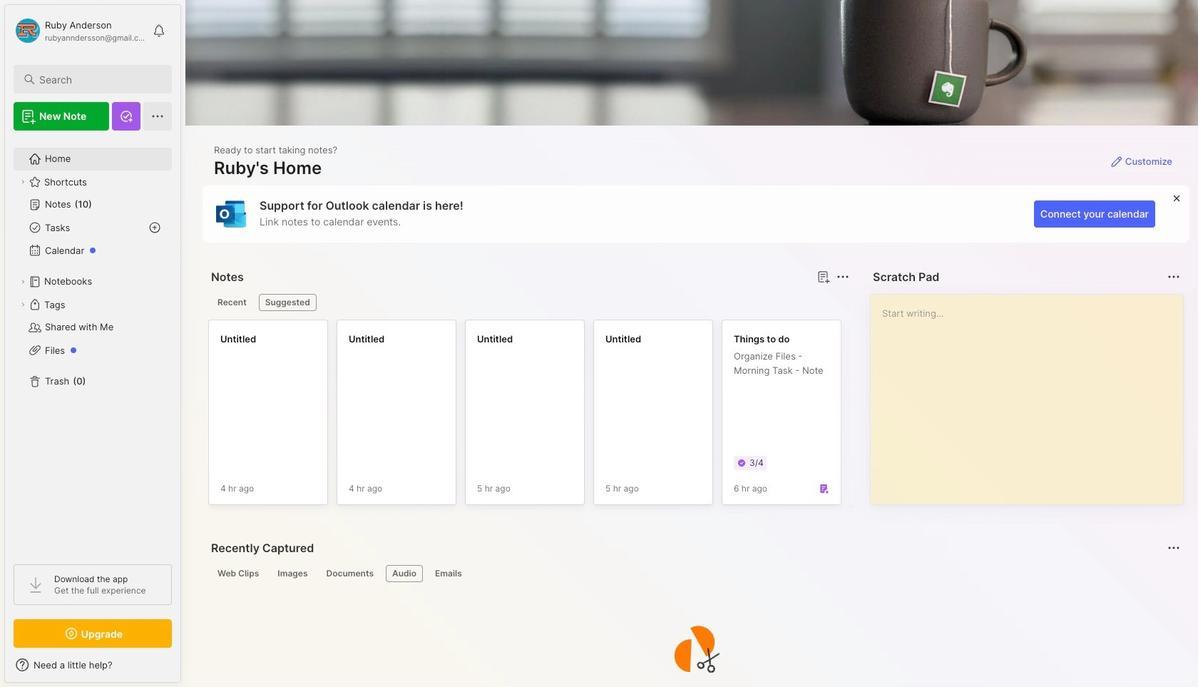 Task type: locate. For each thing, give the bounding box(es) containing it.
0 vertical spatial tab list
[[211, 294, 848, 311]]

1 vertical spatial tab list
[[211, 565, 1179, 582]]

row group
[[208, 320, 1199, 514]]

2 more actions field from the left
[[1164, 267, 1184, 287]]

click to collapse image
[[180, 661, 191, 678]]

More actions field
[[833, 267, 853, 287], [1164, 267, 1184, 287]]

main element
[[0, 0, 186, 687]]

tree
[[5, 139, 181, 552]]

none search field inside main element
[[39, 71, 159, 88]]

more actions image
[[835, 268, 852, 285]]

0 horizontal spatial more actions field
[[833, 267, 853, 287]]

expand notebooks image
[[19, 278, 27, 286]]

WHAT'S NEW field
[[5, 654, 181, 676]]

tab
[[211, 294, 253, 311], [259, 294, 317, 311], [211, 565, 266, 582], [271, 565, 314, 582], [320, 565, 380, 582], [386, 565, 423, 582], [429, 565, 469, 582]]

None search field
[[39, 71, 159, 88]]

tab list
[[211, 294, 848, 311], [211, 565, 1179, 582]]

tree inside main element
[[5, 139, 181, 552]]

1 more actions field from the left
[[833, 267, 853, 287]]

1 horizontal spatial more actions field
[[1164, 267, 1184, 287]]

2 tab list from the top
[[211, 565, 1179, 582]]

1 tab list from the top
[[211, 294, 848, 311]]



Task type: vqa. For each thing, say whether or not it's contained in the screenshot.
to inside the My notes Wonderful notes TableThings to do
no



Task type: describe. For each thing, give the bounding box(es) containing it.
expand tags image
[[19, 300, 27, 309]]

Account field
[[14, 16, 146, 45]]

Search text field
[[39, 73, 159, 86]]

more actions image
[[1166, 268, 1183, 285]]

Start writing… text field
[[883, 295, 1183, 493]]



